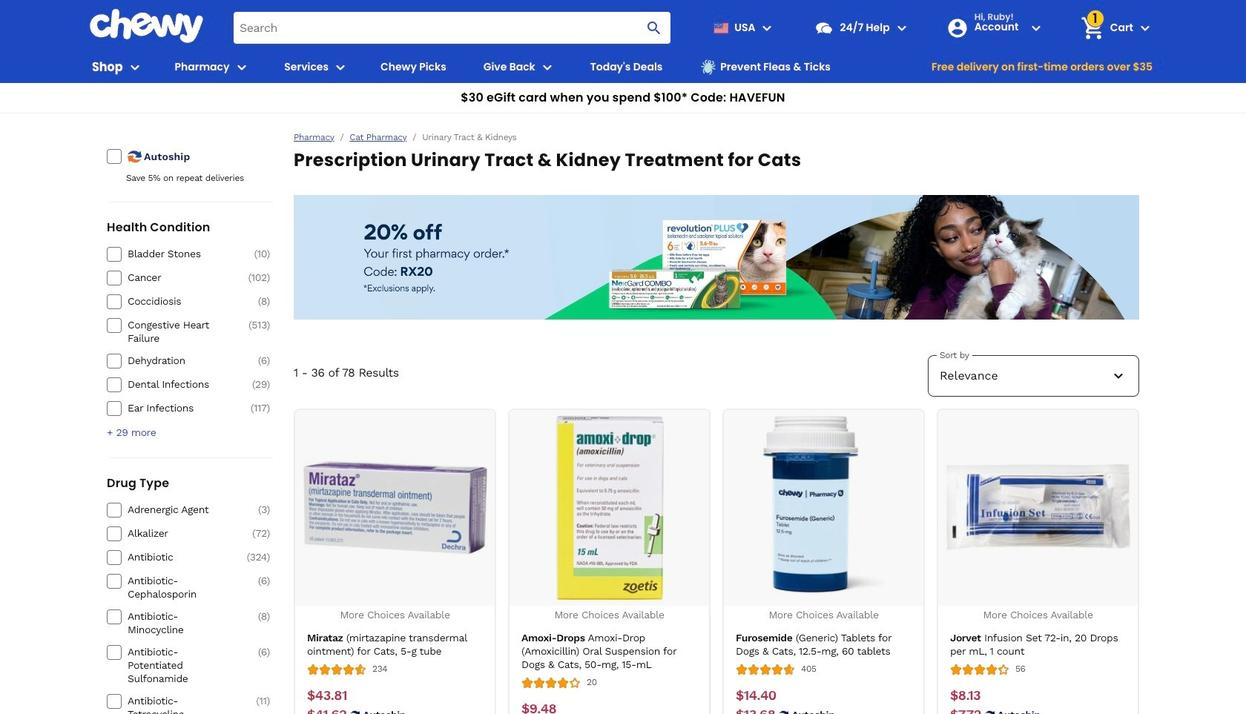 Task type: describe. For each thing, give the bounding box(es) containing it.
2 menu image from the left
[[332, 58, 349, 76]]

chewy pharmacy. we contact your vet and ship your pet's meds to you. get twenty percent off your first order. code: rx20 image
[[294, 195, 1139, 320]]

1 menu image from the left
[[126, 58, 144, 76]]

pharmacy menu image
[[233, 58, 250, 76]]

chewy support image
[[815, 18, 834, 37]]

amoxi-drop (amoxicillin) oral suspension for dogs & cats, 50-mg, 15-ml image
[[517, 416, 701, 600]]

account menu image
[[1027, 19, 1045, 37]]

mirataz (mirtazapine transdermal ointment) for cats, 5-g tube image
[[303, 416, 487, 600]]

furosemide (generic) tablets for dogs & cats, 12.5-mg, 60 tablets image
[[732, 416, 916, 600]]

change region menu image
[[758, 19, 776, 37]]

help menu image
[[893, 19, 911, 37]]

items image
[[1079, 15, 1105, 41]]



Task type: locate. For each thing, give the bounding box(es) containing it.
Search text field
[[234, 12, 671, 44]]

None text field
[[307, 687, 347, 704], [950, 706, 981, 714], [307, 687, 347, 704], [950, 706, 981, 714]]

menu image
[[126, 58, 144, 76], [332, 58, 349, 76]]

cart menu image
[[1136, 19, 1154, 37]]

chewy home image
[[89, 9, 204, 43]]

1 horizontal spatial menu image
[[332, 58, 349, 76]]

site banner
[[0, 0, 1246, 113]]

give back menu image
[[538, 58, 556, 76]]

submit search image
[[646, 19, 663, 37]]

Product search field
[[234, 12, 671, 44]]

0 horizontal spatial menu image
[[126, 58, 144, 76]]

jorvet infusion set 72-in, 20 drops per ml, 1 count image
[[946, 416, 1130, 600]]

None text field
[[736, 687, 776, 704], [950, 687, 981, 704], [521, 701, 556, 714], [307, 706, 347, 714], [736, 706, 775, 714], [736, 687, 776, 704], [950, 687, 981, 704], [521, 701, 556, 714], [307, 706, 347, 714], [736, 706, 775, 714]]



Task type: vqa. For each thing, say whether or not it's contained in the screenshot.
Tiny
no



